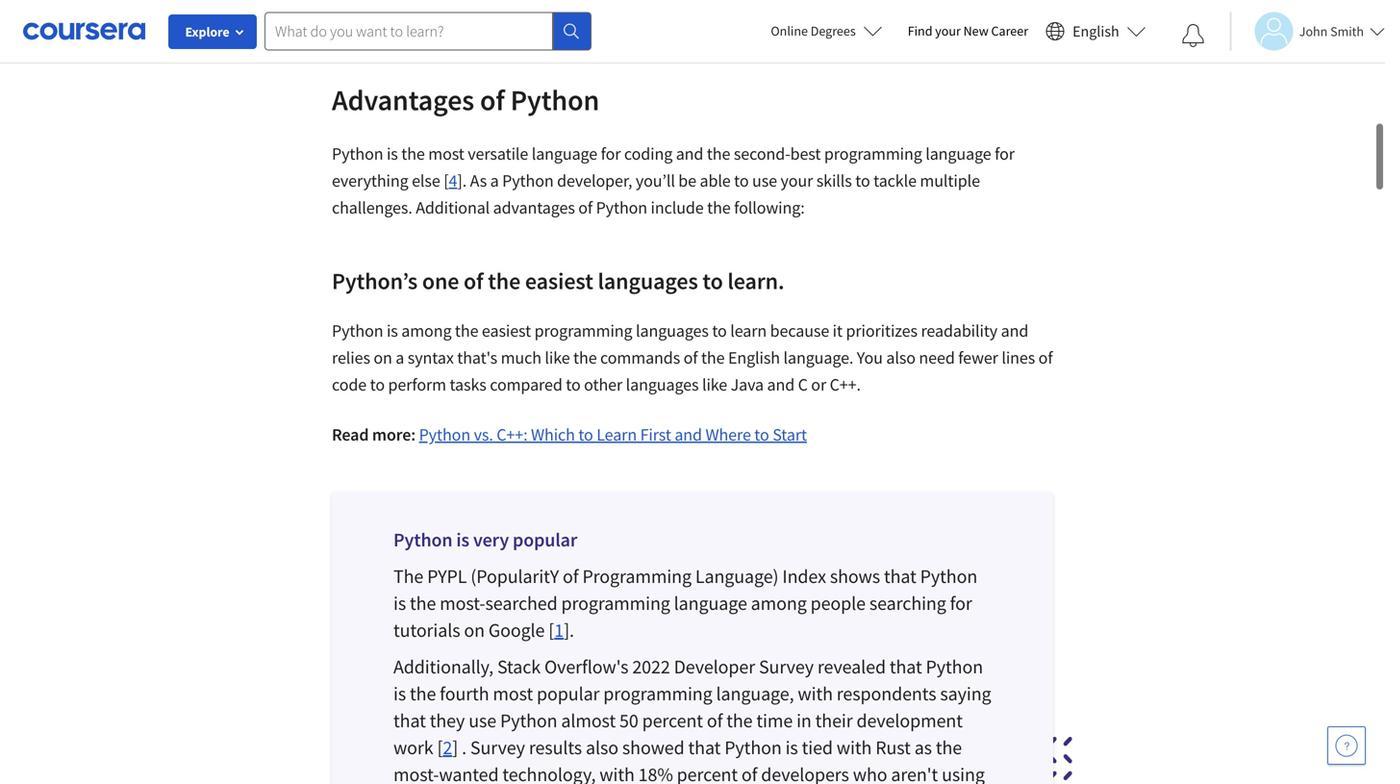 Task type: locate. For each thing, give the bounding box(es) containing it.
lines
[[1002, 347, 1036, 369]]

0 horizontal spatial most
[[429, 143, 465, 165]]

respondents
[[837, 682, 937, 706]]

the down language,
[[727, 709, 753, 733]]

most down stack
[[493, 682, 533, 706]]

2 link
[[443, 736, 453, 760]]

explore button
[[168, 14, 257, 49]]

online degrees
[[771, 22, 856, 39]]

]. left "as"
[[458, 170, 467, 192]]

like right much
[[545, 347, 570, 369]]

1 vertical spatial among
[[751, 591, 807, 615]]

programming inside python is the most versatile language for coding and the second-best programming language for everything else [
[[825, 143, 923, 165]]

4 link
[[449, 170, 458, 192]]

python up everything at the top left of the page
[[332, 143, 384, 165]]

python right is
[[475, 12, 526, 34]]

also down almost
[[586, 736, 619, 760]]

english inside button
[[1073, 22, 1120, 41]]

1 vertical spatial on
[[464, 618, 485, 642]]

0 vertical spatial a
[[491, 170, 499, 192]]

0 vertical spatial read
[[332, 12, 369, 34]]

2 horizontal spatial language
[[926, 143, 992, 165]]

]. as a python developer, you'll be able to use your skills to tackle multiple challenges. additional advantages of python include the following:
[[332, 170, 981, 218]]

read
[[332, 12, 369, 34], [332, 424, 369, 446]]

0 vertical spatial [
[[444, 170, 449, 192]]

technology,
[[503, 763, 596, 784]]

programming down python's one of the easiest languages to learn.
[[535, 320, 633, 342]]

] . survey results also showed that python is tied with rust as the most-wanted technology, with 18% percent of developers who aren't usin
[[394, 736, 985, 784]]

learn
[[597, 424, 637, 446]]

your inside ]. as a python developer, you'll be able to use your skills to tackle multiple challenges. additional advantages of python include the following:
[[781, 170, 813, 192]]

1 vertical spatial most
[[493, 682, 533, 706]]

of up the ] . survey results also showed that python is tied with rust as the most-wanted technology, with 18% percent of developers who aren't usin
[[707, 709, 723, 733]]

1 horizontal spatial survey
[[759, 655, 814, 679]]

1 vertical spatial your
[[781, 170, 813, 192]]

programming
[[583, 564, 692, 589]]

1 vertical spatial english
[[728, 347, 781, 369]]

0 vertical spatial like
[[545, 347, 570, 369]]

with up in
[[798, 682, 833, 706]]

1 horizontal spatial use
[[753, 170, 778, 192]]

the up able at top right
[[707, 143, 731, 165]]

most inside python is the most versatile language for coding and the second-best programming language for everything else [
[[429, 143, 465, 165]]

language inside the pypl (popularity of programming language) index shows that python is the most-searched programming language among people searching for tutorials on google [
[[674, 591, 748, 615]]

of inside additionally, stack overflow's 2022 developer survey revealed that python is the fourth most popular programming language, with respondents saying that they use python almost 50 percent of the time in their development work [
[[707, 709, 723, 733]]

searching
[[870, 591, 947, 615]]

who
[[853, 763, 888, 784]]

easiest inside python is among the easiest programming languages to learn because it prioritizes readability and relies on a syntax that's much like the commands of the english language. you also need fewer lines of code to perform tasks compared to other languages like java and c or c++.
[[482, 320, 531, 342]]

1 horizontal spatial your
[[936, 22, 961, 39]]

popular down 'overflow's'
[[537, 682, 600, 706]]

percent right 18%
[[677, 763, 738, 784]]

on
[[374, 347, 392, 369], [464, 618, 485, 642]]

is up everything at the top left of the page
[[387, 143, 398, 165]]

1 horizontal spatial english
[[1073, 22, 1120, 41]]

on left google
[[464, 618, 485, 642]]

0 vertical spatial survey
[[759, 655, 814, 679]]

read down the code
[[332, 424, 369, 446]]

[ right 'else' on the left top of page
[[444, 170, 449, 192]]

is inside python is the most versatile language for coding and the second-best programming language for everything else [
[[387, 143, 398, 165]]

programming
[[825, 143, 923, 165], [535, 320, 633, 342], [562, 591, 671, 615], [604, 682, 713, 706]]

able
[[700, 170, 731, 192]]

None search field
[[265, 12, 592, 51]]

python up relies
[[332, 320, 384, 342]]

very
[[473, 528, 509, 552]]

the up 'tutorials'
[[410, 591, 436, 615]]

1 vertical spatial most-
[[394, 763, 439, 784]]

among down index
[[751, 591, 807, 615]]

like
[[545, 347, 570, 369], [703, 374, 728, 396]]

like left java
[[703, 374, 728, 396]]

1 horizontal spatial a
[[491, 170, 499, 192]]

[ inside the pypl (popularity of programming language) index shows that python is the most-searched programming language among people searching for tutorials on google [
[[549, 618, 555, 642]]

1 vertical spatial like
[[703, 374, 728, 396]]

python up the searching
[[921, 564, 978, 589]]

syntax
[[408, 347, 454, 369]]

0 vertical spatial also
[[887, 347, 916, 369]]

2 horizontal spatial for
[[995, 143, 1015, 165]]

of up 1 ].
[[563, 564, 579, 589]]

2 horizontal spatial [
[[549, 618, 555, 642]]

0 vertical spatial easiest
[[525, 267, 594, 295]]

use down fourth
[[469, 709, 497, 733]]

index
[[783, 564, 827, 589]]

1 horizontal spatial among
[[751, 591, 807, 615]]

2 horizontal spatial with
[[837, 736, 872, 760]]

0 vertical spatial more:
[[372, 12, 416, 34]]

0 horizontal spatial [
[[437, 736, 443, 760]]

popular inside additionally, stack overflow's 2022 developer survey revealed that python is the fourth most popular programming language, with respondents saying that they use python almost 50 percent of the time in their development work [
[[537, 682, 600, 706]]

with inside additionally, stack overflow's 2022 developer survey revealed that python is the fourth most popular programming language, with respondents saying that they use python almost 50 percent of the time in their development work [
[[798, 682, 833, 706]]

much
[[501, 347, 542, 369]]

a right "as"
[[491, 170, 499, 192]]

1 more: from the top
[[372, 12, 416, 34]]

1 vertical spatial survey
[[471, 736, 525, 760]]

c
[[798, 374, 808, 396]]

that up the searching
[[884, 564, 917, 589]]

0 vertical spatial on
[[374, 347, 392, 369]]

percent
[[642, 709, 703, 733], [677, 763, 738, 784]]

survey up language,
[[759, 655, 814, 679]]

following:
[[734, 197, 805, 218]]

python down developer,
[[596, 197, 648, 218]]

python down time
[[725, 736, 782, 760]]

additionally,
[[394, 655, 494, 679]]

0 vertical spatial most-
[[440, 591, 486, 615]]

]. up 'overflow's'
[[564, 618, 574, 642]]

that
[[884, 564, 917, 589], [890, 655, 923, 679], [394, 709, 426, 733], [689, 736, 721, 760]]

more: left what
[[372, 12, 416, 34]]

1 read from the top
[[332, 12, 369, 34]]

and right first
[[675, 424, 703, 446]]

c++:
[[497, 424, 528, 446]]

0 vertical spatial most
[[429, 143, 465, 165]]

1 vertical spatial also
[[586, 736, 619, 760]]

easiest up much
[[482, 320, 531, 342]]

of inside ]. as a python developer, you'll be able to use your skills to tackle multiple challenges. additional advantages of python include the following:
[[579, 197, 593, 218]]

1 horizontal spatial with
[[798, 682, 833, 706]]

1 vertical spatial [
[[549, 618, 555, 642]]

on right relies
[[374, 347, 392, 369]]

0 horizontal spatial english
[[728, 347, 781, 369]]

python up saying
[[926, 655, 984, 679]]

a left syntax
[[396, 347, 404, 369]]

python down used
[[511, 82, 600, 118]]

code
[[332, 374, 367, 396]]

language up developer,
[[532, 143, 598, 165]]

on inside the pypl (popularity of programming language) index shows that python is the most-searched programming language among people searching for tutorials on google [
[[464, 618, 485, 642]]

percent up the "showed"
[[642, 709, 703, 733]]

more: down perform
[[372, 424, 416, 446]]

[ inside python is the most versatile language for coding and the second-best programming language for everything else [
[[444, 170, 449, 192]]

0 vertical spatial popular
[[513, 528, 578, 552]]

0 horizontal spatial your
[[781, 170, 813, 192]]

1 horizontal spatial most
[[493, 682, 533, 706]]

0 horizontal spatial a
[[396, 347, 404, 369]]

the up 'else' on the left top of page
[[402, 143, 425, 165]]

other
[[584, 374, 623, 396]]

development
[[857, 709, 963, 733]]

programming up tackle
[[825, 143, 923, 165]]

your down best
[[781, 170, 813, 192]]

advantages
[[493, 197, 575, 218]]

and left c
[[768, 374, 795, 396]]

popular up (popularity
[[513, 528, 578, 552]]

of up versatile
[[480, 82, 505, 118]]

1 horizontal spatial on
[[464, 618, 485, 642]]

python up the at the bottom of the page
[[394, 528, 453, 552]]

0 vertical spatial languages
[[598, 267, 698, 295]]

read more: python vs. c++: which to learn first and where to start
[[332, 424, 807, 446]]

0 vertical spatial use
[[753, 170, 778, 192]]

that up work
[[394, 709, 426, 733]]

0 vertical spatial with
[[798, 682, 833, 706]]

that up respondents
[[890, 655, 923, 679]]

english button
[[1039, 0, 1155, 63]]

learn.
[[728, 267, 785, 295]]

0 horizontal spatial also
[[586, 736, 619, 760]]

.
[[462, 736, 467, 760]]

people
[[811, 591, 866, 615]]

tutorials
[[394, 618, 461, 642]]

with
[[798, 682, 833, 706], [837, 736, 872, 760], [600, 763, 635, 784]]

advantages of python
[[332, 82, 606, 118]]

of right "lines"
[[1039, 347, 1053, 369]]

most- down work
[[394, 763, 439, 784]]

john smith
[[1300, 23, 1365, 40]]

more: for python
[[372, 424, 416, 446]]

1 horizontal spatial [
[[444, 170, 449, 192]]

2 vertical spatial [
[[437, 736, 443, 760]]

english inside python is among the easiest programming languages to learn because it prioritizes readability and relies on a syntax that's much like the commands of the english language. you also need fewer lines of code to perform tasks compared to other languages like java and c or c++.
[[728, 347, 781, 369]]

or
[[812, 374, 827, 396]]

1 horizontal spatial most-
[[440, 591, 486, 615]]

coursera image
[[23, 16, 145, 46]]

most- down the pypl
[[440, 591, 486, 615]]

[ right google
[[549, 618, 555, 642]]

0 vertical spatial percent
[[642, 709, 703, 733]]

0 horizontal spatial like
[[545, 347, 570, 369]]

0 horizontal spatial among
[[402, 320, 452, 342]]

0 vertical spatial your
[[936, 22, 961, 39]]

is left tied
[[786, 736, 799, 760]]

show notifications image
[[1183, 24, 1206, 47]]

the right as
[[936, 736, 963, 760]]

you'll
[[636, 170, 675, 192]]

vs.
[[474, 424, 493, 446]]

language up "multiple"
[[926, 143, 992, 165]]

python left the vs.
[[419, 424, 471, 446]]

2 read from the top
[[332, 424, 369, 446]]

1 vertical spatial more:
[[372, 424, 416, 446]]

english down learn
[[728, 347, 781, 369]]

your right find
[[936, 22, 961, 39]]

and
[[676, 143, 704, 165], [1001, 320, 1029, 342], [768, 374, 795, 396], [675, 424, 703, 446]]

python
[[475, 12, 526, 34], [511, 82, 600, 118], [332, 143, 384, 165], [503, 170, 554, 192], [596, 197, 648, 218], [332, 320, 384, 342], [419, 424, 471, 446], [394, 528, 453, 552], [921, 564, 978, 589], [926, 655, 984, 679], [500, 709, 558, 733], [725, 736, 782, 760]]

most up 4
[[429, 143, 465, 165]]

guide
[[694, 12, 736, 34]]

career
[[992, 22, 1029, 39]]

use inside ]. as a python developer, you'll be able to use your skills to tackle multiple challenges. additional advantages of python include the following:
[[753, 170, 778, 192]]

of down developer,
[[579, 197, 593, 218]]

english right career
[[1073, 22, 1120, 41]]

programming down 2022
[[604, 682, 713, 706]]

language
[[532, 143, 598, 165], [926, 143, 992, 165], [674, 591, 748, 615]]

relies
[[332, 347, 370, 369]]

find
[[908, 22, 933, 39]]

0 horizontal spatial use
[[469, 709, 497, 733]]

among up syntax
[[402, 320, 452, 342]]

readability
[[921, 320, 998, 342]]

the down able at top right
[[708, 197, 731, 218]]

as
[[915, 736, 933, 760]]

additional
[[416, 197, 490, 218]]

1 vertical spatial ].
[[564, 618, 574, 642]]

use down second-
[[753, 170, 778, 192]]

0 vertical spatial english
[[1073, 22, 1120, 41]]

explore
[[185, 23, 230, 40]]

read left what
[[332, 12, 369, 34]]

survey inside the ] . survey results also showed that python is tied with rust as the most-wanted technology, with 18% percent of developers who aren't usin
[[471, 736, 525, 760]]

and up be
[[676, 143, 704, 165]]

2 more: from the top
[[372, 424, 416, 446]]

programming down programming
[[562, 591, 671, 615]]

what is python used for? a beginner's guide link
[[419, 12, 736, 34]]

2 vertical spatial with
[[600, 763, 635, 784]]

1 vertical spatial a
[[396, 347, 404, 369]]

of inside the ] . survey results also showed that python is tied with rust as the most-wanted technology, with 18% percent of developers who aren't usin
[[742, 763, 758, 784]]

that right the "showed"
[[689, 736, 721, 760]]

the pypl (popularity of programming language) index shows that python is the most-searched programming language among people searching for tutorials on google [
[[394, 564, 978, 642]]

for inside the pypl (popularity of programming language) index shows that python is the most-searched programming language among people searching for tutorials on google [
[[951, 591, 973, 615]]

1 horizontal spatial also
[[887, 347, 916, 369]]

1 vertical spatial popular
[[537, 682, 600, 706]]

for
[[601, 143, 621, 165], [995, 143, 1015, 165], [951, 591, 973, 615]]

on inside python is among the easiest programming languages to learn because it prioritizes readability and relies on a syntax that's much like the commands of the english language. you also need fewer lines of code to perform tasks compared to other languages like java and c or c++.
[[374, 347, 392, 369]]

1 horizontal spatial for
[[951, 591, 973, 615]]

2 vertical spatial languages
[[626, 374, 699, 396]]

john smith button
[[1231, 12, 1386, 51]]

is down python's
[[387, 320, 398, 342]]

with up who
[[837, 736, 872, 760]]

additionally, stack overflow's 2022 developer survey revealed that python is the fourth most popular programming language, with respondents saying that they use python almost 50 percent of the time in their development work [
[[394, 655, 992, 760]]

0 horizontal spatial on
[[374, 347, 392, 369]]

0 horizontal spatial ].
[[458, 170, 467, 192]]

the
[[402, 143, 425, 165], [707, 143, 731, 165], [708, 197, 731, 218], [488, 267, 521, 295], [455, 320, 479, 342], [574, 347, 597, 369], [702, 347, 725, 369], [410, 591, 436, 615], [410, 682, 436, 706], [727, 709, 753, 733], [936, 736, 963, 760]]

0 horizontal spatial most-
[[394, 763, 439, 784]]

1 horizontal spatial language
[[674, 591, 748, 615]]

is inside python is among the easiest programming languages to learn because it prioritizes readability and relies on a syntax that's much like the commands of the english language. you also need fewer lines of code to perform tasks compared to other languages like java and c or c++.
[[387, 320, 398, 342]]

0 vertical spatial ].
[[458, 170, 467, 192]]

include
[[651, 197, 704, 218]]

challenges.
[[332, 197, 413, 218]]

also
[[887, 347, 916, 369], [586, 736, 619, 760]]

popular
[[513, 528, 578, 552], [537, 682, 600, 706]]

with left 18%
[[600, 763, 635, 784]]

tasks
[[450, 374, 487, 396]]

language down language)
[[674, 591, 748, 615]]

1 vertical spatial easiest
[[482, 320, 531, 342]]

1 vertical spatial read
[[332, 424, 369, 446]]

survey right .
[[471, 736, 525, 760]]

1 horizontal spatial ].
[[564, 618, 574, 642]]

easiest
[[525, 267, 594, 295], [482, 320, 531, 342]]

use inside additionally, stack overflow's 2022 developer survey revealed that python is the fourth most popular programming language, with respondents saying that they use python almost 50 percent of the time in their development work [
[[469, 709, 497, 733]]

[ left ]
[[437, 736, 443, 760]]

0 vertical spatial among
[[402, 320, 452, 342]]

].
[[458, 170, 467, 192], [564, 618, 574, 642]]

of left developers
[[742, 763, 758, 784]]

percent inside additionally, stack overflow's 2022 developer survey revealed that python is the fourth most popular programming language, with respondents saying that they use python almost 50 percent of the time in their development work [
[[642, 709, 703, 733]]

0 horizontal spatial survey
[[471, 736, 525, 760]]

1 horizontal spatial like
[[703, 374, 728, 396]]

among inside the pypl (popularity of programming language) index shows that python is the most-searched programming language among people searching for tutorials on google [
[[751, 591, 807, 615]]

easiest down advantages
[[525, 267, 594, 295]]

most-
[[440, 591, 486, 615], [394, 763, 439, 784]]

is down the at the bottom of the page
[[394, 591, 406, 615]]

also right you
[[887, 347, 916, 369]]

is down additionally,
[[394, 682, 406, 706]]

1 vertical spatial percent
[[677, 763, 738, 784]]

1 vertical spatial use
[[469, 709, 497, 733]]

also inside the ] . survey results also showed that python is tied with rust as the most-wanted technology, with 18% percent of developers who aren't usin
[[586, 736, 619, 760]]



Task type: vqa. For each thing, say whether or not it's contained in the screenshot.
50
yes



Task type: describe. For each thing, give the bounding box(es) containing it.
18%
[[639, 763, 673, 784]]

the right commands
[[702, 347, 725, 369]]

python up results
[[500, 709, 558, 733]]

of right one
[[464, 267, 484, 295]]

as
[[470, 170, 487, 192]]

read for read more: what is python used for? a beginner's guide
[[332, 12, 369, 34]]

python's
[[332, 267, 418, 295]]

find your new career link
[[899, 19, 1039, 43]]

is left very
[[457, 528, 470, 552]]

they
[[430, 709, 465, 733]]

most inside additionally, stack overflow's 2022 developer survey revealed that python is the fourth most popular programming language, with respondents saying that they use python almost 50 percent of the time in their development work [
[[493, 682, 533, 706]]

and up "lines"
[[1001, 320, 1029, 342]]

read for read more: python vs. c++: which to learn first and where to start
[[332, 424, 369, 446]]

developer,
[[557, 170, 633, 192]]

percent inside the ] . survey results also showed that python is tied with rust as the most-wanted technology, with 18% percent of developers who aren't usin
[[677, 763, 738, 784]]

0 horizontal spatial language
[[532, 143, 598, 165]]

developers
[[762, 763, 850, 784]]

saying
[[941, 682, 992, 706]]

used
[[529, 12, 566, 34]]

first
[[641, 424, 672, 446]]

python inside the ] . survey results also showed that python is tied with rust as the most-wanted technology, with 18% percent of developers who aren't usin
[[725, 736, 782, 760]]

in
[[797, 709, 812, 733]]

john
[[1300, 23, 1328, 40]]

results
[[529, 736, 582, 760]]

a
[[603, 12, 612, 34]]

beginner's
[[616, 12, 691, 34]]

learn
[[731, 320, 767, 342]]

shows
[[830, 564, 881, 589]]

easiest for languages
[[525, 267, 594, 295]]

best
[[791, 143, 821, 165]]

programming inside additionally, stack overflow's 2022 developer survey revealed that python is the fourth most popular programming language, with respondents saying that they use python almost 50 percent of the time in their development work [
[[604, 682, 713, 706]]

2
[[443, 736, 453, 760]]

time
[[757, 709, 793, 733]]

4
[[449, 170, 458, 192]]

that inside the pypl (popularity of programming language) index shows that python is the most-searched programming language among people searching for tutorials on google [
[[884, 564, 917, 589]]

easiest for programming
[[482, 320, 531, 342]]

of inside the pypl (popularity of programming language) index shows that python is the most-searched programming language among people searching for tutorials on google [
[[563, 564, 579, 589]]

fourth
[[440, 682, 489, 706]]

[ inside additionally, stack overflow's 2022 developer survey revealed that python is the fourth most popular programming language, with respondents saying that they use python almost 50 percent of the time in their development work [
[[437, 736, 443, 760]]

and inside python is the most versatile language for coding and the second-best programming language for everything else [
[[676, 143, 704, 165]]

new
[[964, 22, 989, 39]]

python up advantages
[[503, 170, 554, 192]]

python's one of the easiest languages to learn.
[[332, 267, 785, 295]]

the down additionally,
[[410, 682, 436, 706]]

What do you want to learn? text field
[[265, 12, 553, 51]]

everything
[[332, 170, 409, 192]]

their
[[816, 709, 853, 733]]

online
[[771, 22, 808, 39]]

0 horizontal spatial for
[[601, 143, 621, 165]]

start
[[773, 424, 807, 446]]

perform
[[388, 374, 447, 396]]

1 link
[[555, 618, 564, 642]]

the up other
[[574, 347, 597, 369]]

fewer
[[959, 347, 999, 369]]

programming inside python is among the easiest programming languages to learn because it prioritizes readability and relies on a syntax that's much like the commands of the english language. you also need fewer lines of code to perform tasks compared to other languages like java and c or c++.
[[535, 320, 633, 342]]

java
[[731, 374, 764, 396]]

versatile
[[468, 143, 529, 165]]

be
[[679, 170, 697, 192]]

the inside ]. as a python developer, you'll be able to use your skills to tackle multiple challenges. additional advantages of python include the following:
[[708, 197, 731, 218]]

a inside ]. as a python developer, you'll be able to use your skills to tackle multiple challenges. additional advantages of python include the following:
[[491, 170, 499, 192]]

python inside the pypl (popularity of programming language) index shows that python is the most-searched programming language among people searching for tutorials on google [
[[921, 564, 978, 589]]

of right commands
[[684, 347, 698, 369]]

50
[[620, 709, 639, 733]]

what
[[419, 12, 456, 34]]

1 ].
[[555, 618, 574, 642]]

python is the most versatile language for coding and the second-best programming language for everything else [
[[332, 143, 1015, 192]]

wanted
[[439, 763, 499, 784]]

(popularity
[[471, 564, 559, 589]]

language)
[[696, 564, 779, 589]]

among inside python is among the easiest programming languages to learn because it prioritizes readability and relies on a syntax that's much like the commands of the english language. you also need fewer lines of code to perform tasks compared to other languages like java and c or c++.
[[402, 320, 452, 342]]

it
[[833, 320, 843, 342]]

python is among the easiest programming languages to learn because it prioritizes readability and relies on a syntax that's much like the commands of the english language. you also need fewer lines of code to perform tasks compared to other languages like java and c or c++.
[[332, 320, 1053, 396]]

more: for what
[[372, 12, 416, 34]]

that inside the ] . survey results also showed that python is tied with rust as the most-wanted technology, with 18% percent of developers who aren't usin
[[689, 736, 721, 760]]

most- inside the ] . survey results also showed that python is tied with rust as the most-wanted technology, with 18% percent of developers who aren't usin
[[394, 763, 439, 784]]

prioritizes
[[846, 320, 918, 342]]

python inside python is the most versatile language for coding and the second-best programming language for everything else [
[[332, 143, 384, 165]]

skills
[[817, 170, 852, 192]]

help center image
[[1336, 734, 1359, 757]]

language,
[[717, 682, 794, 706]]

find your new career
[[908, 22, 1029, 39]]

the
[[394, 564, 424, 589]]

showed
[[623, 736, 685, 760]]

python vs. c++: which to learn first and where to start link
[[419, 424, 807, 446]]

most- inside the pypl (popularity of programming language) index shows that python is the most-searched programming language among people searching for tutorials on google [
[[440, 591, 486, 615]]

else
[[412, 170, 440, 192]]

read more: what is python used for? a beginner's guide
[[332, 12, 736, 34]]

survey inside additionally, stack overflow's 2022 developer survey revealed that python is the fourth most popular programming language, with respondents saying that they use python almost 50 percent of the time in their development work [
[[759, 655, 814, 679]]

programming inside the pypl (popularity of programming language) index shows that python is the most-searched programming language among people searching for tutorials on google [
[[562, 591, 671, 615]]

second-
[[734, 143, 791, 165]]

0 horizontal spatial with
[[600, 763, 635, 784]]

]. inside ]. as a python developer, you'll be able to use your skills to tackle multiple challenges. additional advantages of python include the following:
[[458, 170, 467, 192]]

1 vertical spatial with
[[837, 736, 872, 760]]

commands
[[601, 347, 681, 369]]

the inside the ] . survey results also showed that python is tied with rust as the most-wanted technology, with 18% percent of developers who aren't usin
[[936, 736, 963, 760]]

stack
[[498, 655, 541, 679]]

online degrees button
[[756, 10, 899, 52]]

python inside python is among the easiest programming languages to learn because it prioritizes readability and relies on a syntax that's much like the commands of the english language. you also need fewer lines of code to perform tasks compared to other languages like java and c or c++.
[[332, 320, 384, 342]]

]
[[453, 736, 458, 760]]

is
[[460, 12, 471, 34]]

the right one
[[488, 267, 521, 295]]

the inside the pypl (popularity of programming language) index shows that python is the most-searched programming language among people searching for tutorials on google [
[[410, 591, 436, 615]]

is inside additionally, stack overflow's 2022 developer survey revealed that python is the fourth most popular programming language, with respondents saying that they use python almost 50 percent of the time in their development work [
[[394, 682, 406, 706]]

which
[[531, 424, 575, 446]]

the up the that's
[[455, 320, 479, 342]]

smith
[[1331, 23, 1365, 40]]

tied
[[802, 736, 833, 760]]

is inside the pypl (popularity of programming language) index shows that python is the most-searched programming language among people searching for tutorials on google [
[[394, 591, 406, 615]]

tackle
[[874, 170, 917, 192]]

is inside the ] . survey results also showed that python is tied with rust as the most-wanted technology, with 18% percent of developers who aren't usin
[[786, 736, 799, 760]]

2022
[[633, 655, 671, 679]]

need
[[920, 347, 955, 369]]

also inside python is among the easiest programming languages to learn because it prioritizes readability and relies on a syntax that's much like the commands of the english language. you also need fewer lines of code to perform tasks compared to other languages like java and c or c++.
[[887, 347, 916, 369]]

advantages
[[332, 82, 475, 118]]

developer
[[674, 655, 756, 679]]

pypl
[[427, 564, 467, 589]]

a inside python is among the easiest programming languages to learn because it prioritizes readability and relies on a syntax that's much like the commands of the english language. you also need fewer lines of code to perform tasks compared to other languages like java and c or c++.
[[396, 347, 404, 369]]

1 vertical spatial languages
[[636, 320, 709, 342]]



